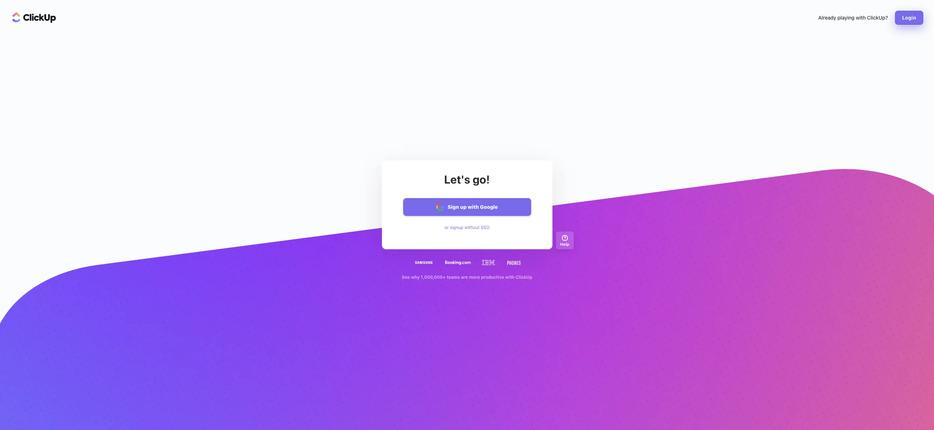 Task type: locate. For each thing, give the bounding box(es) containing it.
without
[[465, 225, 480, 230]]

already
[[819, 15, 837, 21]]

0 horizontal spatial with
[[468, 204, 479, 210]]

with inside button
[[468, 204, 479, 210]]

with
[[856, 15, 866, 21], [468, 204, 479, 210], [506, 275, 515, 280]]

with right up
[[468, 204, 479, 210]]

sign
[[448, 204, 459, 210]]

2 horizontal spatial with
[[856, 15, 866, 21]]

let's go!
[[444, 173, 490, 186]]

with left clickup
[[506, 275, 515, 280]]

let's
[[444, 173, 471, 186]]

or
[[445, 225, 449, 230]]

1,000,000+
[[421, 275, 446, 280]]

or signup without sso link
[[445, 225, 490, 231]]

login link
[[896, 11, 924, 25]]

clickup - home image
[[12, 12, 56, 23]]

playing
[[838, 15, 855, 21]]

already playing with clickup?
[[819, 15, 889, 21]]

teams
[[447, 275, 460, 280]]

0 vertical spatial with
[[856, 15, 866, 21]]

with right 'playing'
[[856, 15, 866, 21]]

1 vertical spatial with
[[468, 204, 479, 210]]

productive
[[481, 275, 505, 280]]

sign up with google
[[448, 204, 498, 210]]

sign up with google button
[[403, 198, 531, 216]]

2 vertical spatial with
[[506, 275, 515, 280]]

google
[[480, 204, 498, 210]]

help link
[[556, 232, 574, 250]]

signup
[[450, 225, 464, 230]]



Task type: vqa. For each thing, say whether or not it's contained in the screenshot.
guests. to the right
no



Task type: describe. For each thing, give the bounding box(es) containing it.
with for playing
[[856, 15, 866, 21]]

clickup?
[[868, 15, 889, 21]]

more
[[469, 275, 480, 280]]

are
[[461, 275, 468, 280]]

why
[[411, 275, 420, 280]]

sso
[[481, 225, 490, 230]]

login
[[903, 15, 917, 21]]

help
[[561, 242, 570, 247]]

1 horizontal spatial with
[[506, 275, 515, 280]]

or signup without sso
[[445, 225, 490, 230]]

go!
[[473, 173, 490, 186]]

see why 1,000,000+ teams are more productive with clickup
[[402, 275, 533, 280]]

see
[[402, 275, 410, 280]]

clickup
[[516, 275, 533, 280]]

up
[[460, 204, 467, 210]]

with for up
[[468, 204, 479, 210]]



